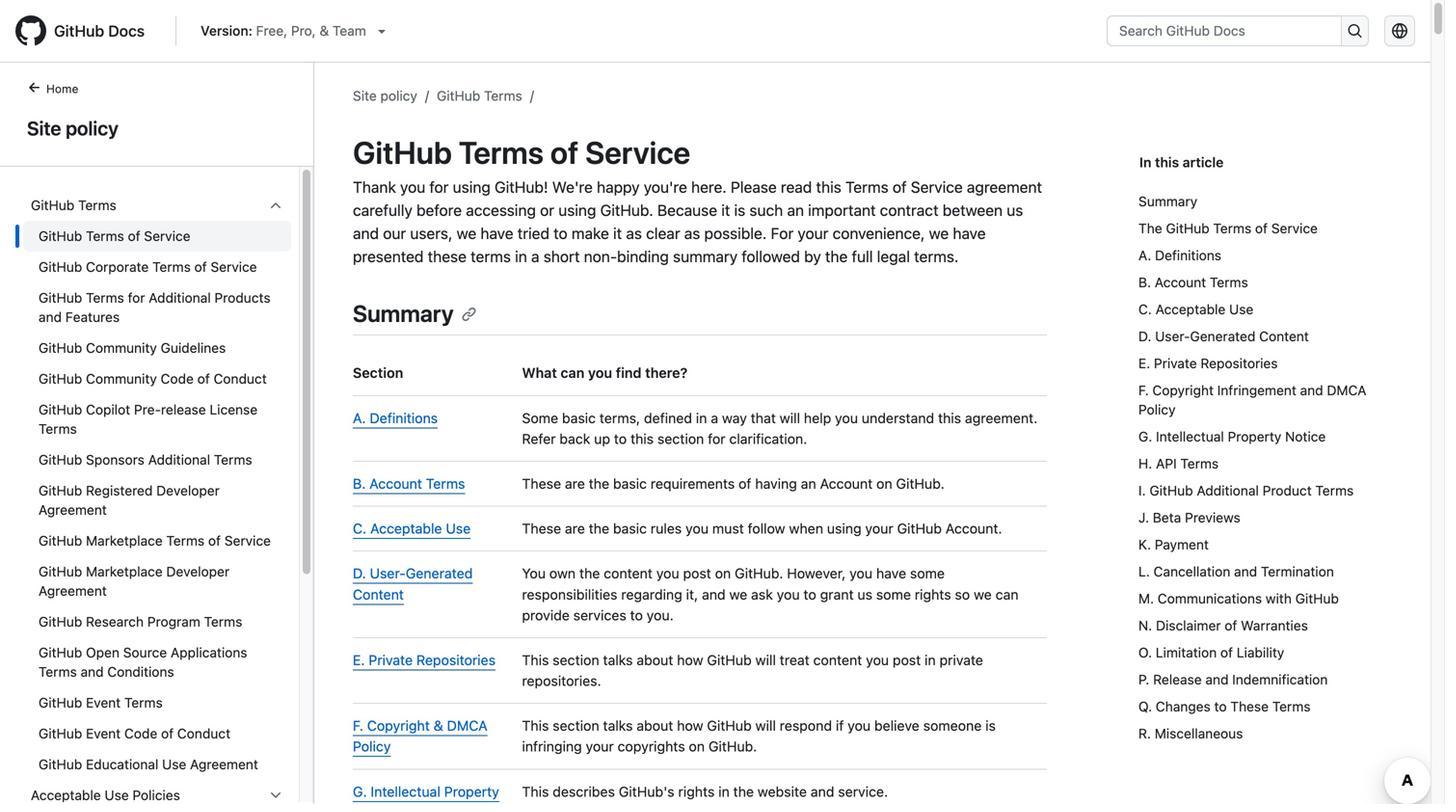 Task type: describe. For each thing, give the bounding box(es) containing it.
0 vertical spatial g. intellectual property notice link
[[1139, 423, 1385, 450]]

we right so
[[974, 586, 992, 603]]

how for respond
[[677, 718, 704, 734]]

0 horizontal spatial have
[[481, 224, 514, 243]]

can inside you own the content you post on github. however, you have some responsibilities regarding it, and we ask you to grant us some rights so we can provide services to you.
[[996, 586, 1019, 603]]

0 vertical spatial &
[[320, 23, 329, 39]]

g. inside g. intellectual property notice
[[353, 784, 367, 800]]

this down terms,
[[631, 431, 654, 447]]

changes
[[1156, 699, 1211, 715]]

some
[[522, 410, 559, 426]]

terms inside github terms for additional products and features
[[86, 290, 124, 306]]

website
[[758, 784, 807, 800]]

0 vertical spatial g. intellectual property notice
[[1139, 429, 1327, 445]]

github open source applications terms and conditions
[[39, 645, 247, 680]]

github registered developer agreement link
[[23, 476, 291, 526]]

acceptable inside dropdown button
[[31, 788, 101, 803]]

0 vertical spatial it
[[722, 201, 731, 219]]

h. api terms
[[1139, 456, 1219, 472]]

3 this from the top
[[522, 784, 549, 800]]

github copilot pre-release license terms link
[[23, 395, 291, 445]]

corporate
[[86, 259, 149, 275]]

github inside github marketplace developer agreement
[[39, 564, 82, 580]]

you left find
[[588, 365, 613, 381]]

1 horizontal spatial b. account terms link
[[1139, 269, 1385, 296]]

in left website
[[719, 784, 730, 800]]

github event terms
[[39, 695, 163, 711]]

2 horizontal spatial on
[[877, 476, 893, 492]]

presented
[[353, 247, 424, 266]]

repositories inside e. private repositories link
[[1201, 355, 1279, 371]]

1 vertical spatial c. acceptable use
[[353, 520, 471, 537]]

2 horizontal spatial your
[[866, 520, 894, 537]]

will inside some basic terms, defined in a way that will help you understand this agreement. refer back up to this section for clarification.
[[780, 410, 801, 426]]

of down guidelines
[[197, 371, 210, 387]]

an inside thank you for using github! we're happy you're here. please read this terms of service agreement carefully before accessing or using github. because it is such an important contract between us and our users, we have tried to make it as clear as possible. for your convenience, we have presented these terms in a short non-binding summary followed by the full legal terms.
[[788, 201, 804, 219]]

0 horizontal spatial d. user-generated content link
[[353, 565, 473, 603]]

triangle down image
[[374, 23, 390, 39]]

have inside you own the content you post on github. however, you have some responsibilities regarding it, and we ask you to grant us some rights so we can provide services to you.
[[877, 565, 907, 582]]

thank
[[353, 178, 396, 196]]

for inside some basic terms, defined in a way that will help you understand this agreement. refer back up to this section for clarification.
[[708, 431, 726, 447]]

understand
[[862, 410, 935, 426]]

of down the github registered developer agreement link
[[208, 533, 221, 549]]

of up we're
[[551, 134, 579, 171]]

way
[[722, 410, 747, 426]]

1 horizontal spatial notice
[[1286, 429, 1327, 445]]

1 vertical spatial b. account terms link
[[353, 476, 465, 492]]

scroll to top image
[[1381, 754, 1397, 770]]

conduct for github community code of conduct
[[214, 371, 267, 387]]

1 vertical spatial some
[[877, 586, 912, 603]]

l. cancellation and termination
[[1139, 564, 1335, 580]]

content inside you own the content you post on github. however, you have some responsibilities regarding it, and we ask you to grant us some rights so we can provide services to you.
[[604, 565, 653, 582]]

section inside some basic terms, defined in a way that will help you understand this agreement. refer back up to this section for clarification.
[[658, 431, 704, 447]]

are for these are the basic rules you must follow when using your github account.
[[565, 520, 585, 537]]

m. communications with github link
[[1139, 586, 1385, 613]]

read
[[781, 178, 813, 196]]

agreement.
[[966, 410, 1038, 426]]

1 vertical spatial property
[[444, 784, 500, 800]]

0 vertical spatial can
[[561, 365, 585, 381]]

you inside this section talks about how github will respond if you believe someone is infringing your copyrights on github.
[[848, 718, 871, 734]]

2 vertical spatial these
[[1231, 699, 1269, 715]]

content inside this section talks about how github will treat content you post in private repositories.
[[814, 652, 863, 668]]

you inside thank you for using github! we're happy you're here. please read this terms of service agreement carefully before accessing or using github. because it is such an important contract between us and our users, we have tried to make it as clear as possible. for your convenience, we have presented these terms in a short non-binding summary followed by the full legal terms.
[[400, 178, 426, 196]]

additional for github sponsors additional terms
[[148, 452, 210, 468]]

1 horizontal spatial a. definitions
[[1139, 247, 1222, 263]]

0 vertical spatial content
[[1260, 328, 1310, 344]]

regarding
[[622, 586, 683, 603]]

event for code
[[86, 726, 121, 742]]

p. release and indemnification link
[[1139, 667, 1385, 694]]

agreement
[[967, 178, 1043, 196]]

these for these are the basic rules you must follow when using your github account.
[[522, 520, 561, 537]]

0 horizontal spatial repositories
[[417, 652, 496, 668]]

github. inside thank you for using github! we're happy you're here. please read this terms of service agreement carefully before accessing or using github. because it is such an important contract between us and our users, we have tried to make it as clear as possible. for your convenience, we have presented these terms in a short non-binding summary followed by the full legal terms.
[[601, 201, 654, 219]]

1 vertical spatial rights
[[679, 784, 715, 800]]

1 vertical spatial site policy link
[[23, 114, 290, 143]]

1 horizontal spatial c. acceptable use link
[[1139, 296, 1385, 323]]

post inside this section talks about how github will treat content you post in private repositories.
[[893, 652, 921, 668]]

carefully
[[353, 201, 413, 219]]

we up these
[[457, 224, 477, 243]]

conduct for github event code of conduct
[[177, 726, 231, 742]]

0 vertical spatial generated
[[1191, 328, 1256, 344]]

0 horizontal spatial e.
[[353, 652, 365, 668]]

legal
[[877, 247, 911, 266]]

the inside thank you for using github! we're happy you're here. please read this terms of service agreement carefully before accessing or using github. because it is such an important contract between us and our users, we have tried to make it as clear as possible. for your convenience, we have presented these terms in a short non-binding summary followed by the full legal terms.
[[826, 247, 848, 266]]

0 vertical spatial d.
[[1139, 328, 1152, 344]]

of down github terms of service link
[[194, 259, 207, 275]]

because
[[658, 201, 718, 219]]

github educational use agreement link
[[23, 749, 291, 780]]

use inside dropdown button
[[105, 788, 129, 803]]

binding
[[617, 247, 669, 266]]

f. for f. copyright infringement and dmca policy
[[1139, 382, 1150, 398]]

0 horizontal spatial a. definitions link
[[353, 410, 438, 426]]

user- inside d. user-generated content
[[370, 565, 406, 582]]

to down p. release and indemnification
[[1215, 699, 1227, 715]]

between
[[943, 201, 1003, 219]]

1 horizontal spatial a. definitions link
[[1139, 242, 1385, 269]]

generated inside d. user-generated content
[[406, 565, 473, 582]]

own
[[550, 565, 576, 582]]

p.
[[1139, 672, 1150, 688]]

github inside the github open source applications terms and conditions
[[39, 645, 82, 661]]

2 horizontal spatial account
[[1155, 274, 1207, 290]]

by
[[805, 247, 822, 266]]

we're
[[552, 178, 593, 196]]

developer for github registered developer agreement
[[156, 483, 220, 499]]

1 vertical spatial acceptable
[[370, 520, 442, 537]]

1 vertical spatial d. user-generated content
[[353, 565, 473, 603]]

indemnification
[[1233, 672, 1329, 688]]

site for site policy / github terms /
[[353, 88, 377, 104]]

1 horizontal spatial a.
[[1139, 247, 1152, 263]]

of inside thank you for using github! we're happy you're here. please read this terms of service agreement carefully before accessing or using github. because it is such an important contract between us and our users, we have tried to make it as clear as possible. for your convenience, we have presented these terms in a short non-binding summary followed by the full legal terms.
[[893, 178, 907, 196]]

there?
[[645, 365, 688, 381]]

copyright for &
[[367, 718, 430, 734]]

additional for i. github additional product terms
[[1197, 483, 1260, 499]]

1 as from the left
[[626, 224, 642, 243]]

section for infringing
[[553, 718, 600, 734]]

ask
[[752, 586, 773, 603]]

are for these are the basic requirements of having an account on github.
[[565, 476, 585, 492]]

0 vertical spatial b. account terms
[[1139, 274, 1249, 290]]

and inside the github open source applications terms and conditions
[[81, 664, 104, 680]]

code for event
[[124, 726, 157, 742]]

0 vertical spatial acceptable
[[1156, 301, 1226, 317]]

0 vertical spatial using
[[453, 178, 491, 196]]

0 horizontal spatial b. account terms
[[353, 476, 465, 492]]

2 as from the left
[[685, 224, 701, 243]]

community for guidelines
[[86, 340, 157, 356]]

n.
[[1139, 618, 1153, 634]]

1 horizontal spatial definitions
[[1156, 247, 1222, 263]]

your inside this section talks about how github will respond if you believe someone is infringing your copyrights on github.
[[586, 739, 614, 755]]

github's
[[619, 784, 675, 800]]

for for using
[[430, 178, 449, 196]]

believe
[[875, 718, 920, 734]]

beta
[[1153, 510, 1182, 526]]

you up 'grant'
[[850, 565, 873, 582]]

you right ask
[[777, 586, 800, 603]]

communications
[[1158, 591, 1263, 607]]

1 horizontal spatial g.
[[1139, 429, 1153, 445]]

1 horizontal spatial account
[[820, 476, 873, 492]]

you right rules
[[686, 520, 709, 537]]

your inside thank you for using github! we're happy you're here. please read this terms of service agreement carefully before accessing or using github. because it is such an important contract between us and our users, we have tried to make it as clear as possible. for your convenience, we have presented these terms in a short non-binding summary followed by the full legal terms.
[[798, 224, 829, 243]]

site policy / github terms /
[[353, 88, 534, 104]]

github marketplace terms of service
[[39, 533, 271, 549]]

terms inside the github open source applications terms and conditions
[[39, 664, 77, 680]]

m.
[[1139, 591, 1155, 607]]

it,
[[686, 586, 699, 603]]

policies
[[133, 788, 180, 803]]

this for repositories.
[[522, 652, 549, 668]]

to down however,
[[804, 586, 817, 603]]

the for rules
[[589, 520, 610, 537]]

short
[[544, 247, 580, 266]]

f. copyright & dmca policy
[[353, 718, 488, 755]]

0 vertical spatial github terms of service
[[353, 134, 691, 171]]

about for infringing
[[637, 718, 674, 734]]

the github terms of service
[[1139, 220, 1319, 236]]

h. api terms link
[[1139, 450, 1385, 477]]

and down o. limitation of liability
[[1206, 672, 1229, 688]]

terms inside dropdown button
[[78, 197, 116, 213]]

site policy
[[27, 117, 119, 139]]

0 horizontal spatial account
[[370, 476, 422, 492]]

to inside thank you for using github! we're happy you're here. please read this terms of service agreement carefully before accessing or using github. because it is such an important contract between us and our users, we have tried to make it as clear as possible. for your convenience, we have presented these terms in a short non-binding summary followed by the full legal terms.
[[554, 224, 568, 243]]

0 vertical spatial e.
[[1139, 355, 1151, 371]]

0 vertical spatial some
[[911, 565, 945, 582]]

0 horizontal spatial it
[[614, 224, 622, 243]]

community for code
[[86, 371, 157, 387]]

make
[[572, 224, 609, 243]]

github terms of service inside site policy element
[[39, 228, 191, 244]]

the
[[1139, 220, 1163, 236]]

0 vertical spatial e. private repositories
[[1139, 355, 1279, 371]]

1 horizontal spatial summary link
[[1139, 188, 1385, 215]]

github terms
[[31, 197, 116, 213]]

github educational use agreement
[[39, 757, 258, 773]]

0 horizontal spatial g. intellectual property notice
[[353, 784, 500, 804]]

you inside some basic terms, defined in a way that will help you understand this agreement. refer back up to this section for clarification.
[[835, 410, 859, 426]]

in inside some basic terms, defined in a way that will help you understand this agreement. refer back up to this section for clarification.
[[696, 410, 708, 426]]

a inside some basic terms, defined in a way that will help you understand this agreement. refer back up to this section for clarification.
[[711, 410, 719, 426]]

these are the basic requirements of having an account on github.
[[522, 476, 945, 492]]

github community code of conduct
[[39, 371, 267, 387]]

conditions
[[107, 664, 174, 680]]

summary
[[673, 247, 738, 266]]

policy for site policy
[[66, 117, 119, 139]]

github registered developer agreement
[[39, 483, 220, 518]]

additional inside github terms for additional products and features
[[149, 290, 211, 306]]

having
[[756, 476, 798, 492]]

1 horizontal spatial c. acceptable use
[[1139, 301, 1254, 317]]

0 horizontal spatial content
[[353, 586, 404, 603]]

0 horizontal spatial private
[[369, 652, 413, 668]]

sc 9kayk9 0 image
[[268, 788, 284, 803]]

tried
[[518, 224, 550, 243]]

github corporate terms of service
[[39, 259, 257, 275]]

and up m. communications with github
[[1235, 564, 1258, 580]]

users,
[[410, 224, 453, 243]]

github. inside you own the content you post on github. however, you have some responsibilities regarding it, and we ask you to grant us some rights so we can provide services to you.
[[735, 565, 784, 582]]

0 horizontal spatial g. intellectual property notice link
[[353, 784, 500, 804]]

github. down the understand
[[897, 476, 945, 492]]

1 vertical spatial summary
[[353, 300, 454, 327]]

what
[[522, 365, 557, 381]]

p. release and indemnification
[[1139, 672, 1329, 688]]

grant
[[821, 586, 854, 603]]

marketplace for terms
[[86, 533, 163, 549]]

in this article
[[1140, 154, 1224, 170]]

talks for infringing
[[603, 718, 633, 734]]

search image
[[1348, 23, 1364, 39]]

warranties
[[1242, 618, 1309, 634]]

we up terms.
[[929, 224, 949, 243]]

defined
[[644, 410, 693, 426]]

requirements
[[651, 476, 735, 492]]

1 horizontal spatial d. user-generated content
[[1139, 328, 1310, 344]]

this for infringing
[[522, 718, 549, 734]]

1 vertical spatial using
[[559, 201, 597, 219]]

these for these are the basic requirements of having an account on github.
[[522, 476, 561, 492]]

this describes github's rights in the website and service.
[[522, 784, 889, 800]]

accessing
[[466, 201, 536, 219]]

full
[[852, 247, 873, 266]]

0 horizontal spatial a. definitions
[[353, 410, 438, 426]]

and right website
[[811, 784, 835, 800]]

0 horizontal spatial c.
[[353, 520, 367, 537]]

0 horizontal spatial e. private repositories
[[353, 652, 496, 668]]

terms.
[[915, 247, 959, 266]]

1 horizontal spatial site policy link
[[353, 88, 418, 104]]

h.
[[1139, 456, 1153, 472]]

1 horizontal spatial intellectual
[[1157, 429, 1225, 445]]

github community guidelines link
[[23, 333, 291, 364]]

you.
[[647, 607, 674, 623]]

1 horizontal spatial e. private repositories link
[[1139, 350, 1385, 377]]

github docs
[[54, 22, 145, 40]]

back
[[560, 431, 591, 447]]

github terms of service link
[[23, 221, 291, 252]]

applications
[[171, 645, 247, 661]]

i. github additional product terms
[[1139, 483, 1354, 499]]

in
[[1140, 154, 1152, 170]]

terms inside github copilot pre-release license terms
[[39, 421, 77, 437]]

l.
[[1139, 564, 1151, 580]]

0 horizontal spatial b.
[[353, 476, 366, 492]]

github marketplace terms of service link
[[23, 526, 291, 557]]

2 horizontal spatial have
[[953, 224, 986, 243]]

github event terms link
[[23, 688, 291, 719]]

policy inside "f. copyright & dmca policy"
[[353, 739, 391, 755]]

of left the having
[[739, 476, 752, 492]]

i. github additional product terms link
[[1139, 477, 1385, 504]]

talks for repositories.
[[603, 652, 633, 668]]

we left ask
[[730, 586, 748, 603]]

clear
[[646, 224, 681, 243]]

0 vertical spatial summary
[[1139, 193, 1198, 209]]

this section talks about how github will respond if you believe someone is infringing your copyrights on github.
[[522, 718, 996, 755]]

agreement for github marketplace developer agreement
[[39, 583, 107, 599]]

policy for site policy / github terms /
[[381, 88, 418, 104]]

this right in
[[1156, 154, 1180, 170]]

github inside "link"
[[54, 22, 104, 40]]

github terms for additional products and features link
[[23, 283, 291, 333]]

1 vertical spatial a.
[[353, 410, 366, 426]]



Task type: vqa. For each thing, say whether or not it's contained in the screenshot.
Create a codespace for a repo
no



Task type: locate. For each thing, give the bounding box(es) containing it.
and inside you own the content you post on github. however, you have some responsibilities regarding it, and we ask you to grant us some rights so we can provide services to you.
[[702, 586, 726, 603]]

1 horizontal spatial content
[[1260, 328, 1310, 344]]

of up contract at the top right of page
[[893, 178, 907, 196]]

us inside you own the content you post on github. however, you have some responsibilities regarding it, and we ask you to grant us some rights so we can provide services to you.
[[858, 586, 873, 603]]

intellectual down "f. copyright & dmca policy"
[[371, 784, 441, 800]]

on inside you own the content you post on github. however, you have some responsibilities regarding it, and we ask you to grant us some rights so we can provide services to you.
[[715, 565, 731, 582]]

1 vertical spatial d. user-generated content link
[[353, 565, 473, 603]]

policy down triangle down 'icon' at left top
[[381, 88, 418, 104]]

2 / from the left
[[530, 88, 534, 104]]

your right when
[[866, 520, 894, 537]]

1 marketplace from the top
[[86, 533, 163, 549]]

github terms of service up github! at the left top
[[353, 134, 691, 171]]

0 vertical spatial private
[[1155, 355, 1198, 371]]

q. changes to these terms link
[[1139, 694, 1385, 721]]

termination
[[1262, 564, 1335, 580]]

will for respond
[[756, 718, 776, 734]]

github inside github terms for additional products and features
[[39, 290, 82, 306]]

1 vertical spatial c. acceptable use link
[[353, 520, 471, 537]]

of up github corporate terms of service
[[128, 228, 140, 244]]

basic for requirements
[[613, 476, 647, 492]]

1 vertical spatial event
[[86, 726, 121, 742]]

1 horizontal spatial user-
[[1156, 328, 1191, 344]]

this down infringing on the left bottom of page
[[522, 784, 549, 800]]

2 vertical spatial agreement
[[190, 757, 258, 773]]

0 vertical spatial user-
[[1156, 328, 1191, 344]]

for inside thank you for using github! we're happy you're here. please read this terms of service agreement carefully before accessing or using github. because it is such an important contract between us and our users, we have tried to make it as clear as possible. for your convenience, we have presented these terms in a short non-binding summary followed by the full legal terms.
[[430, 178, 449, 196]]

service inside thank you for using github! we're happy you're here. please read this terms of service agreement carefully before accessing or using github. because it is such an important contract between us and our users, we have tried to make it as clear as possible. for your convenience, we have presented these terms in a short non-binding summary followed by the full legal terms.
[[911, 178, 963, 196]]

private up "f. copyright & dmca policy"
[[369, 652, 413, 668]]

a
[[532, 247, 540, 266], [711, 410, 719, 426]]

about inside this section talks about how github will respond if you believe someone is infringing your copyrights on github.
[[637, 718, 674, 734]]

section up infringing on the left bottom of page
[[553, 718, 600, 734]]

have
[[481, 224, 514, 243], [953, 224, 986, 243], [877, 565, 907, 582]]

some up the private
[[911, 565, 945, 582]]

generated left you at the left bottom of page
[[406, 565, 473, 582]]

to left "you."
[[630, 607, 643, 623]]

github terms element containing github terms
[[15, 190, 299, 780]]

1 horizontal spatial for
[[430, 178, 449, 196]]

github terms element containing github terms of service
[[15, 221, 299, 780]]

0 vertical spatial site
[[353, 88, 377, 104]]

is inside thank you for using github! we're happy you're here. please read this terms of service agreement carefully before accessing or using github. because it is such an important contract between us and our users, we have tried to make it as clear as possible. for your convenience, we have presented these terms in a short non-binding summary followed by the full legal terms.
[[735, 201, 746, 219]]

dmca inside "f. copyright & dmca policy"
[[447, 718, 488, 734]]

and inside f. copyright infringement and dmca policy
[[1301, 382, 1324, 398]]

g. up h.
[[1139, 429, 1153, 445]]

g. intellectual property notice link down f. copyright infringement and dmca policy
[[1139, 423, 1385, 450]]

you up before
[[400, 178, 426, 196]]

agreement inside 'github registered developer agreement'
[[39, 502, 107, 518]]

refer
[[522, 431, 556, 447]]

on inside this section talks about how github will respond if you believe someone is infringing your copyrights on github.
[[689, 739, 705, 755]]

& inside "f. copyright & dmca policy"
[[434, 718, 443, 734]]

1 horizontal spatial b.
[[1139, 274, 1152, 290]]

1 horizontal spatial can
[[996, 586, 1019, 603]]

github terms of service
[[353, 134, 691, 171], [39, 228, 191, 244]]

using right when
[[827, 520, 862, 537]]

summary link down in this article element
[[1139, 188, 1385, 215]]

rights inside you own the content you post on github. however, you have some responsibilities regarding it, and we ask you to grant us some rights so we can provide services to you.
[[915, 586, 952, 603]]

a. definitions link down section
[[353, 410, 438, 426]]

0 vertical spatial c.
[[1139, 301, 1153, 317]]

before
[[417, 201, 462, 219]]

for for additional
[[128, 290, 145, 306]]

conduct up license
[[214, 371, 267, 387]]

on right copyrights
[[689, 739, 705, 755]]

limitation
[[1156, 645, 1217, 661]]

policy down home link
[[66, 117, 119, 139]]

site
[[353, 88, 377, 104], [27, 117, 61, 139]]

developer inside 'github registered developer agreement'
[[156, 483, 220, 499]]

of down github event terms link
[[161, 726, 174, 742]]

repositories up 'infringement'
[[1201, 355, 1279, 371]]

the github terms of service link
[[1139, 215, 1385, 242]]

it up possible.
[[722, 201, 731, 219]]

this inside this section talks about how github will treat content you post in private repositories.
[[522, 652, 549, 668]]

agreement for github registered developer agreement
[[39, 502, 107, 518]]

how for treat
[[677, 652, 704, 668]]

0 horizontal spatial &
[[320, 23, 329, 39]]

you inside this section talks about how github will treat content you post in private repositories.
[[866, 652, 889, 668]]

1 / from the left
[[425, 88, 429, 104]]

about up copyrights
[[637, 718, 674, 734]]

None search field
[[1107, 15, 1370, 46]]

the for requirements
[[589, 476, 610, 492]]

github inside 'github registered developer agreement'
[[39, 483, 82, 499]]

talks inside this section talks about how github will treat content you post in private repositories.
[[603, 652, 633, 668]]

and inside github terms for additional products and features
[[39, 309, 62, 325]]

0 horizontal spatial notice
[[353, 804, 395, 804]]

use inside github terms element
[[162, 757, 186, 773]]

f. copyright & dmca policy link
[[353, 718, 488, 755]]

m. communications with github
[[1139, 591, 1340, 607]]

1 this from the top
[[522, 652, 549, 668]]

generated
[[1191, 328, 1256, 344], [406, 565, 473, 582]]

1 horizontal spatial it
[[722, 201, 731, 219]]

site policy link up github terms dropdown button on the left top of page
[[23, 114, 290, 143]]

2 vertical spatial using
[[827, 520, 862, 537]]

1 how from the top
[[677, 652, 704, 668]]

section inside this section talks about how github will respond if you believe someone is infringing your copyrights on github.
[[553, 718, 600, 734]]

in this article element
[[1140, 152, 1393, 173]]

tooltip
[[1370, 743, 1408, 781]]

0 horizontal spatial d. user-generated content
[[353, 565, 473, 603]]

repositories up "f. copyright & dmca policy"
[[417, 652, 496, 668]]

code for community
[[161, 371, 194, 387]]

us down agreement
[[1007, 201, 1024, 219]]

of down m. communications with github
[[1225, 618, 1238, 634]]

summary
[[1139, 193, 1198, 209], [353, 300, 454, 327]]

the for you
[[580, 565, 600, 582]]

g. intellectual property notice link down "f. copyright & dmca policy"
[[353, 784, 500, 804]]

github terms element
[[15, 190, 299, 780], [15, 221, 299, 780]]

0 vertical spatial site policy link
[[353, 88, 418, 104]]

g. intellectual property notice
[[1139, 429, 1327, 445], [353, 784, 500, 804]]

1 vertical spatial private
[[369, 652, 413, 668]]

1 vertical spatial policy
[[66, 117, 119, 139]]

for
[[771, 224, 794, 243]]

0 vertical spatial a. definitions link
[[1139, 242, 1385, 269]]

on down must
[[715, 565, 731, 582]]

this inside thank you for using github! we're happy you're here. please read this terms of service agreement carefully before accessing or using github. because it is such an important contract between us and our users, we have tried to make it as clear as possible. for your convenience, we have presented these terms in a short non-binding summary followed by the full legal terms.
[[817, 178, 842, 196]]

1 event from the top
[[86, 695, 121, 711]]

1 horizontal spatial using
[[559, 201, 597, 219]]

copyright for infringement
[[1153, 382, 1214, 398]]

someone
[[924, 718, 982, 734]]

these up you at the left bottom of page
[[522, 520, 561, 537]]

have right however,
[[877, 565, 907, 582]]

in left way
[[696, 410, 708, 426]]

1 horizontal spatial &
[[434, 718, 443, 734]]

agreement inside github marketplace developer agreement
[[39, 583, 107, 599]]

these down refer
[[522, 476, 561, 492]]

github inside dropdown button
[[31, 197, 75, 213]]

event
[[86, 695, 121, 711], [86, 726, 121, 742]]

definitions
[[1156, 247, 1222, 263], [370, 410, 438, 426]]

github event code of conduct link
[[23, 719, 291, 749]]

1 vertical spatial summary link
[[353, 300, 477, 327]]

1 community from the top
[[86, 340, 157, 356]]

0 vertical spatial c. acceptable use link
[[1139, 296, 1385, 323]]

1 talks from the top
[[603, 652, 633, 668]]

responsibilities
[[522, 586, 618, 603]]

0 vertical spatial will
[[780, 410, 801, 426]]

0 horizontal spatial acceptable
[[31, 788, 101, 803]]

your up by
[[798, 224, 829, 243]]

what can you find there?
[[522, 365, 688, 381]]

0 vertical spatial e. private repositories link
[[1139, 350, 1385, 377]]

1 vertical spatial your
[[866, 520, 894, 537]]

sc 9kayk9 0 image
[[268, 198, 284, 213]]

clarification.
[[730, 431, 808, 447]]

summary up 'the'
[[1139, 193, 1198, 209]]

2 vertical spatial basic
[[613, 520, 647, 537]]

0 horizontal spatial summary link
[[353, 300, 477, 327]]

the down up
[[589, 476, 610, 492]]

section
[[658, 431, 704, 447], [553, 652, 600, 668], [553, 718, 600, 734]]

these
[[522, 476, 561, 492], [522, 520, 561, 537], [1231, 699, 1269, 715]]

how down it,
[[677, 652, 704, 668]]

basic inside some basic terms, defined in a way that will help you understand this agreement. refer back up to this section for clarification.
[[562, 410, 596, 426]]

d. user-generated content link
[[1139, 323, 1385, 350], [353, 565, 473, 603]]

Search GitHub Docs search field
[[1108, 16, 1342, 45]]

site for site policy
[[27, 117, 61, 139]]

convenience,
[[833, 224, 925, 243]]

policy inside f. copyright infringement and dmca policy
[[1139, 402, 1176, 418]]

0 horizontal spatial your
[[586, 739, 614, 755]]

additional up the previews
[[1197, 483, 1260, 499]]

github sponsors additional terms
[[39, 452, 252, 468]]

0 vertical spatial b. account terms link
[[1139, 269, 1385, 296]]

basic up back
[[562, 410, 596, 426]]

content right treat
[[814, 652, 863, 668]]

1 vertical spatial g. intellectual property notice
[[353, 784, 500, 804]]

f. inside "f. copyright & dmca policy"
[[353, 718, 364, 734]]

code
[[161, 371, 194, 387], [124, 726, 157, 742]]

to inside some basic terms, defined in a way that will help you understand this agreement. refer back up to this section for clarification.
[[614, 431, 627, 447]]

for down github corporate terms of service
[[128, 290, 145, 306]]

basic left requirements
[[613, 476, 647, 492]]

o.
[[1139, 645, 1153, 661]]

2 this from the top
[[522, 718, 549, 734]]

rights left so
[[915, 586, 952, 603]]

0 vertical spatial property
[[1228, 429, 1282, 445]]

github copilot pre-release license terms
[[39, 402, 258, 437]]

section
[[353, 365, 404, 381]]

sponsors
[[86, 452, 145, 468]]

policy inside site policy link
[[66, 117, 119, 139]]

this section talks about how github will treat content you post in private repositories.
[[522, 652, 984, 689]]

1 horizontal spatial as
[[685, 224, 701, 243]]

are down back
[[565, 476, 585, 492]]

1 vertical spatial notice
[[353, 804, 395, 804]]

a down tried
[[532, 247, 540, 266]]

2 are from the top
[[565, 520, 585, 537]]

2 marketplace from the top
[[86, 564, 163, 580]]

1 horizontal spatial d.
[[1139, 328, 1152, 344]]

e. private repositories link up "f. copyright & dmca policy"
[[353, 652, 496, 668]]

a. definitions down 'the'
[[1139, 247, 1222, 263]]

about for repositories.
[[637, 652, 674, 668]]

2 about from the top
[[637, 718, 674, 734]]

rights right 'github's'
[[679, 784, 715, 800]]

as up binding
[[626, 224, 642, 243]]

infringement
[[1218, 382, 1297, 398]]

section up repositories.
[[553, 652, 600, 668]]

community inside github community guidelines link
[[86, 340, 157, 356]]

1 vertical spatial are
[[565, 520, 585, 537]]

e. private repositories link up 'infringement'
[[1139, 350, 1385, 377]]

github terms for additional products and features
[[39, 290, 271, 325]]

0 horizontal spatial e. private repositories link
[[353, 652, 496, 668]]

site policy link
[[353, 88, 418, 104], [23, 114, 290, 143]]

1 vertical spatial an
[[801, 476, 817, 492]]

how inside this section talks about how github will respond if you believe someone is infringing your copyrights on github.
[[677, 718, 704, 734]]

this right the understand
[[939, 410, 962, 426]]

us right 'grant'
[[858, 586, 873, 603]]

conduct
[[214, 371, 267, 387], [177, 726, 231, 742]]

as
[[626, 224, 642, 243], [685, 224, 701, 243]]

2 event from the top
[[86, 726, 121, 742]]

release
[[1154, 672, 1202, 688]]

this up important
[[817, 178, 842, 196]]

for inside github terms for additional products and features
[[128, 290, 145, 306]]

basic
[[562, 410, 596, 426], [613, 476, 647, 492], [613, 520, 647, 537]]

to
[[554, 224, 568, 243], [614, 431, 627, 447], [804, 586, 817, 603], [630, 607, 643, 623], [1215, 699, 1227, 715]]

0 horizontal spatial user-
[[370, 565, 406, 582]]

2 how from the top
[[677, 718, 704, 734]]

liability
[[1237, 645, 1285, 661]]

talks inside this section talks about how github will respond if you believe someone is infringing your copyrights on github.
[[603, 718, 633, 734]]

educational
[[86, 757, 158, 773]]

1 horizontal spatial d. user-generated content link
[[1139, 323, 1385, 350]]

1 vertical spatial definitions
[[370, 410, 438, 426]]

this inside this section talks about how github will respond if you believe someone is infringing your copyrights on github.
[[522, 718, 549, 734]]

c.
[[1139, 301, 1153, 317], [353, 520, 367, 537]]

here.
[[692, 178, 727, 196]]

will
[[780, 410, 801, 426], [756, 652, 776, 668], [756, 718, 776, 734]]

research
[[86, 614, 144, 630]]

0 vertical spatial d. user-generated content link
[[1139, 323, 1385, 350]]

copyright inside f. copyright infringement and dmca policy
[[1153, 382, 1214, 398]]

1 horizontal spatial rights
[[915, 586, 952, 603]]

1 are from the top
[[565, 476, 585, 492]]

e. private repositories up "f. copyright & dmca policy"
[[353, 652, 496, 668]]

1 horizontal spatial private
[[1155, 355, 1198, 371]]

select language: current language is english image
[[1393, 23, 1408, 39]]

2 talks from the top
[[603, 718, 633, 734]]

1 horizontal spatial e.
[[1139, 355, 1151, 371]]

1 vertical spatial policy
[[353, 739, 391, 755]]

0 horizontal spatial is
[[735, 201, 746, 219]]

agreement for github educational use agreement
[[190, 757, 258, 773]]

however,
[[787, 565, 846, 582]]

r. miscellaneous link
[[1139, 721, 1385, 748]]

github. inside this section talks about how github will respond if you believe someone is infringing your copyrights on github.
[[709, 739, 757, 755]]

github event code of conduct
[[39, 726, 231, 742]]

marketplace for developer
[[86, 564, 163, 580]]

1 vertical spatial g. intellectual property notice link
[[353, 784, 500, 804]]

n. disclaimer of warranties
[[1139, 618, 1309, 634]]

you up "regarding"
[[657, 565, 680, 582]]

0 vertical spatial policy
[[381, 88, 418, 104]]

these down the p. release and indemnification link
[[1231, 699, 1269, 715]]

2 community from the top
[[86, 371, 157, 387]]

products
[[215, 290, 271, 306]]

1 vertical spatial f.
[[353, 718, 364, 734]]

e.
[[1139, 355, 1151, 371], [353, 652, 365, 668]]

section inside this section talks about how github will treat content you post in private repositories.
[[553, 652, 600, 668]]

terms inside thank you for using github! we're happy you're here. please read this terms of service agreement carefully before accessing or using github. because it is such an important contract between us and our users, we have tried to make it as clear as possible. for your convenience, we have presented these terms in a short non-binding summary followed by the full legal terms.
[[846, 178, 889, 196]]

terms
[[471, 247, 511, 266]]

a.
[[1139, 247, 1152, 263], [353, 410, 366, 426]]

policy
[[1139, 402, 1176, 418], [353, 739, 391, 755]]

1 vertical spatial content
[[814, 652, 863, 668]]

0 vertical spatial repositories
[[1201, 355, 1279, 371]]

github inside this section talks about how github will respond if you believe someone is infringing your copyrights on github.
[[707, 718, 752, 734]]

1 vertical spatial how
[[677, 718, 704, 734]]

you
[[522, 565, 546, 582]]

0 horizontal spatial generated
[[406, 565, 473, 582]]

event up github event code of conduct
[[86, 695, 121, 711]]

site policy element
[[0, 78, 314, 804]]

1 vertical spatial d.
[[353, 565, 366, 582]]

1 github terms element from the top
[[15, 190, 299, 780]]

1 vertical spatial a
[[711, 410, 719, 426]]

github. down happy at the top left of the page
[[601, 201, 654, 219]]

d. inside d. user-generated content
[[353, 565, 366, 582]]

is right someone at the right of the page
[[986, 718, 996, 734]]

in inside thank you for using github! we're happy you're here. please read this terms of service agreement carefully before accessing or using github. because it is such an important contract between us and our users, we have tried to make it as clear as possible. for your convenience, we have presented these terms in a short non-binding summary followed by the full legal terms.
[[515, 247, 527, 266]]

post left the private
[[893, 652, 921, 668]]

marketplace inside github marketplace developer agreement
[[86, 564, 163, 580]]

developer inside github marketplace developer agreement
[[166, 564, 230, 580]]

home
[[46, 82, 78, 95]]

in inside this section talks about how github will treat content you post in private repositories.
[[925, 652, 936, 668]]

private
[[940, 652, 984, 668]]

repositories.
[[522, 673, 602, 689]]

an down read
[[788, 201, 804, 219]]

a left way
[[711, 410, 719, 426]]

1 vertical spatial section
[[553, 652, 600, 668]]

dmca inside f. copyright infringement and dmca policy
[[1328, 382, 1367, 398]]

post inside you own the content you post on github. however, you have some responsibilities regarding it, and we ask you to grant us some rights so we can provide services to you.
[[683, 565, 712, 582]]

0 vertical spatial dmca
[[1328, 382, 1367, 398]]

of
[[551, 134, 579, 171], [893, 178, 907, 196], [1256, 220, 1268, 236], [128, 228, 140, 244], [194, 259, 207, 275], [197, 371, 210, 387], [739, 476, 752, 492], [208, 533, 221, 549], [1225, 618, 1238, 634], [1221, 645, 1234, 661], [161, 726, 174, 742]]

copyright inside "f. copyright & dmca policy"
[[367, 718, 430, 734]]

github terms of service up corporate
[[39, 228, 191, 244]]

private
[[1155, 355, 1198, 371], [369, 652, 413, 668]]

k. payment link
[[1139, 531, 1385, 558]]

additional down github copilot pre-release license terms link
[[148, 452, 210, 468]]

code up release
[[161, 371, 194, 387]]

for up before
[[430, 178, 449, 196]]

the left rules
[[589, 520, 610, 537]]

1 vertical spatial repositories
[[417, 652, 496, 668]]

developer for github marketplace developer agreement
[[166, 564, 230, 580]]

0 horizontal spatial c. acceptable use link
[[353, 520, 471, 537]]

0 vertical spatial are
[[565, 476, 585, 492]]

1 vertical spatial agreement
[[39, 583, 107, 599]]

site down home link
[[27, 117, 61, 139]]

k.
[[1139, 537, 1152, 553]]

github inside github copilot pre-release license terms
[[39, 402, 82, 418]]

r. miscellaneous
[[1139, 726, 1244, 742]]

1 vertical spatial generated
[[406, 565, 473, 582]]

1 about from the top
[[637, 652, 674, 668]]

post up it,
[[683, 565, 712, 582]]

service
[[586, 134, 691, 171], [911, 178, 963, 196], [1272, 220, 1319, 236], [144, 228, 191, 244], [211, 259, 257, 275], [225, 533, 271, 549]]

and inside thank you for using github! we're happy you're here. please read this terms of service agreement carefully before accessing or using github. because it is such an important contract between us and our users, we have tried to make it as clear as possible. for your convenience, we have presented these terms in a short non-binding summary followed by the full legal terms.
[[353, 224, 379, 243]]

will for treat
[[756, 652, 776, 668]]

content up "regarding"
[[604, 565, 653, 582]]

when
[[789, 520, 824, 537]]

to up the short
[[554, 224, 568, 243]]

will inside this section talks about how github will respond if you believe someone is infringing your copyrights on github.
[[756, 718, 776, 734]]

version: free, pro, & team
[[201, 23, 366, 39]]

0 horizontal spatial on
[[689, 739, 705, 755]]

2 github terms element from the top
[[15, 221, 299, 780]]

github. up this describes github's rights in the website and service.
[[709, 739, 757, 755]]

how up copyrights
[[677, 718, 704, 734]]

basic for rules
[[613, 520, 647, 537]]

0 vertical spatial on
[[877, 476, 893, 492]]

1 vertical spatial post
[[893, 652, 921, 668]]

section for repositories.
[[553, 652, 600, 668]]

you right help
[[835, 410, 859, 426]]

is inside this section talks about how github will respond if you believe someone is infringing your copyrights on github.
[[986, 718, 996, 734]]

a. down 'the'
[[1139, 247, 1152, 263]]

0 vertical spatial section
[[658, 431, 704, 447]]

and
[[353, 224, 379, 243], [39, 309, 62, 325], [1301, 382, 1324, 398], [1235, 564, 1258, 580], [702, 586, 726, 603], [81, 664, 104, 680], [1206, 672, 1229, 688], [811, 784, 835, 800]]

community inside 'github community code of conduct' link
[[86, 371, 157, 387]]

n. disclaimer of warranties link
[[1139, 613, 1385, 640]]

event for terms
[[86, 695, 121, 711]]

f. for f. copyright & dmca policy
[[353, 718, 364, 734]]

about inside this section talks about how github will treat content you post in private repositories.
[[637, 652, 674, 668]]

1 horizontal spatial dmca
[[1328, 382, 1367, 398]]

2 vertical spatial additional
[[1197, 483, 1260, 499]]

happy
[[597, 178, 640, 196]]

c. acceptable use link
[[1139, 296, 1385, 323], [353, 520, 471, 537]]

home link
[[19, 80, 109, 99]]

the inside you own the content you post on github. however, you have some responsibilities regarding it, and we ask you to grant us some rights so we can provide services to you.
[[580, 565, 600, 582]]

community down features
[[86, 340, 157, 356]]

e. private repositories
[[1139, 355, 1279, 371], [353, 652, 496, 668]]

a. definitions down section
[[353, 410, 438, 426]]

f. inside f. copyright infringement and dmca policy
[[1139, 382, 1150, 398]]

on down the understand
[[877, 476, 893, 492]]

of down n. disclaimer of warranties at the right of page
[[1221, 645, 1234, 661]]

g. down f. copyright & dmca policy link
[[353, 784, 367, 800]]

0 horizontal spatial summary
[[353, 300, 454, 327]]

github inside this section talks about how github will treat content you post in private repositories.
[[707, 652, 752, 668]]

private up f. copyright infringement and dmca policy
[[1155, 355, 1198, 371]]

2 horizontal spatial using
[[827, 520, 862, 537]]

how inside this section talks about how github will treat content you post in private repositories.
[[677, 652, 704, 668]]

0 horizontal spatial using
[[453, 178, 491, 196]]

license
[[210, 402, 258, 418]]

b. account terms link
[[1139, 269, 1385, 296], [353, 476, 465, 492]]

generated up 'infringement'
[[1191, 328, 1256, 344]]

0 vertical spatial is
[[735, 201, 746, 219]]

possible.
[[705, 224, 767, 243]]

github research program terms
[[39, 614, 242, 630]]

us inside thank you for using github! we're happy you're here. please read this terms of service agreement carefully before accessing or using github. because it is such an important contract between us and our users, we have tried to make it as clear as possible. for your convenience, we have presented these terms in a short non-binding summary followed by the full legal terms.
[[1007, 201, 1024, 219]]

the left website
[[734, 784, 754, 800]]

1 horizontal spatial have
[[877, 565, 907, 582]]

this
[[522, 652, 549, 668], [522, 718, 549, 734], [522, 784, 549, 800]]

0 horizontal spatial for
[[128, 290, 145, 306]]

will inside this section talks about how github will treat content you post in private repositories.
[[756, 652, 776, 668]]

a inside thank you for using github! we're happy you're here. please read this terms of service agreement carefully before accessing or using github. because it is such an important contract between us and our users, we have tried to make it as clear as possible. for your convenience, we have presented these terms in a short non-binding summary followed by the full legal terms.
[[532, 247, 540, 266]]

about down "you."
[[637, 652, 674, 668]]

0 vertical spatial notice
[[1286, 429, 1327, 445]]

notice up 'h. api terms' link
[[1286, 429, 1327, 445]]

of down in this article element
[[1256, 220, 1268, 236]]

so
[[955, 586, 971, 603]]

notice inside g. intellectual property notice
[[353, 804, 395, 804]]

this up repositories.
[[522, 652, 549, 668]]

1 vertical spatial e.
[[353, 652, 365, 668]]

0 vertical spatial community
[[86, 340, 157, 356]]

intellectual inside g. intellectual property notice
[[371, 784, 441, 800]]

section down defined
[[658, 431, 704, 447]]



